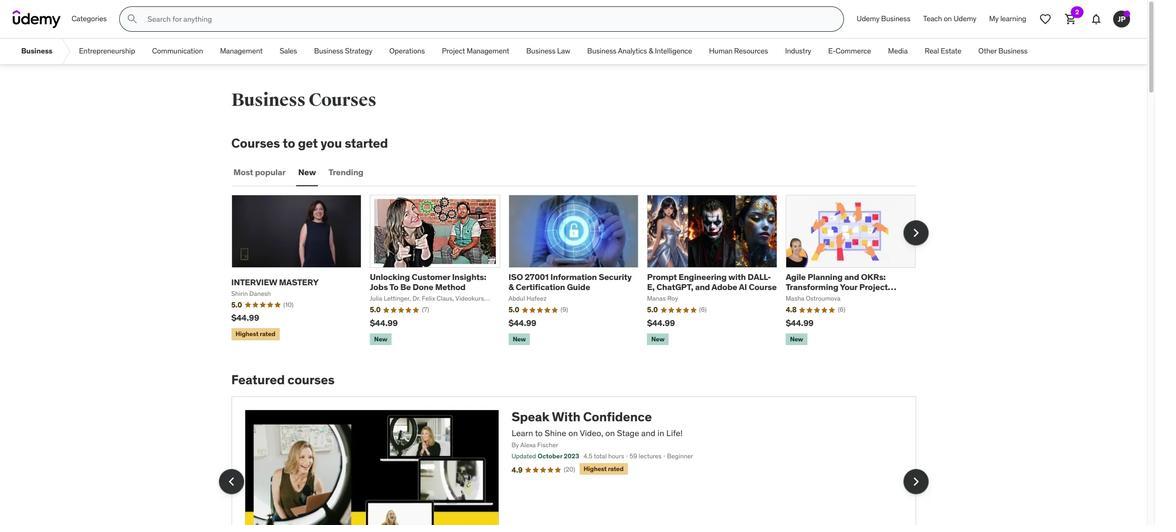 Task type: vqa. For each thing, say whether or not it's contained in the screenshot.
Human
yes



Task type: describe. For each thing, give the bounding box(es) containing it.
business strategy
[[314, 46, 373, 56]]

with
[[552, 409, 581, 426]]

iso
[[509, 272, 523, 283]]

life!
[[667, 428, 683, 439]]

business analytics & intelligence link
[[579, 39, 701, 64]]

media
[[889, 46, 908, 56]]

business inside 'udemy business' link
[[882, 14, 911, 23]]

operations
[[390, 46, 425, 56]]

next image
[[908, 474, 925, 491]]

you have alerts image
[[1124, 11, 1131, 17]]

popular
[[255, 167, 286, 178]]

other
[[979, 46, 997, 56]]

course
[[749, 282, 777, 293]]

1 horizontal spatial &
[[649, 46, 654, 56]]

intelligence
[[655, 46, 693, 56]]

project inside agile planning and okrs: transforming your project outcomes
[[860, 282, 888, 293]]

and inside speak with confidence learn to shine on video, on stage and in life! by alexa fischer
[[642, 428, 656, 439]]

insights:
[[452, 272, 487, 283]]

updated
[[512, 453, 536, 461]]

learn
[[512, 428, 533, 439]]

your
[[840, 282, 858, 293]]

trending button
[[327, 160, 366, 185]]

highest rated
[[584, 465, 624, 473]]

2 management from the left
[[467, 46, 510, 56]]

udemy image
[[13, 10, 61, 28]]

transforming
[[786, 282, 839, 293]]

dall-
[[748, 272, 772, 283]]

adobe
[[712, 282, 738, 293]]

to
[[390, 282, 399, 293]]

2 link
[[1059, 6, 1084, 32]]

e-commerce
[[829, 46, 872, 56]]

and inside prompt engineering with dall- e, chatgpt, and adobe ai course
[[696, 282, 710, 293]]

prompt
[[647, 272, 677, 283]]

business for business strategy
[[314, 46, 343, 56]]

and inside agile planning and okrs: transforming your project outcomes
[[845, 272, 860, 283]]

& inside the "iso 27001 information security & certification guide"
[[509, 282, 514, 293]]

business inside "other business" 'link'
[[999, 46, 1028, 56]]

carousel element containing speak with confidence
[[219, 397, 929, 526]]

guide
[[567, 282, 591, 293]]

arrow pointing to subcategory menu links image
[[61, 39, 70, 64]]

commerce
[[836, 46, 872, 56]]

teach
[[924, 14, 943, 23]]

2023
[[564, 453, 580, 461]]

interview
[[231, 277, 277, 288]]

interview  mastery link
[[231, 277, 319, 288]]

interview  mastery
[[231, 277, 319, 288]]

business for business analytics & intelligence
[[588, 46, 617, 56]]

entrepreneurship
[[79, 46, 135, 56]]

my
[[990, 14, 999, 23]]

notifications image
[[1090, 13, 1103, 25]]

in
[[658, 428, 665, 439]]

mastery
[[279, 277, 319, 288]]

categories
[[72, 14, 107, 23]]

real estate link
[[917, 39, 970, 64]]

submit search image
[[126, 13, 139, 25]]

business for business
[[21, 46, 52, 56]]

1 udemy from the left
[[857, 14, 880, 23]]

communication link
[[144, 39, 212, 64]]

operations link
[[381, 39, 434, 64]]

(20)
[[564, 466, 576, 474]]

1 management from the left
[[220, 46, 263, 56]]

unlocking customer insights: jobs to be done method link
[[370, 272, 487, 293]]

carousel element containing unlocking customer insights: jobs to be done method
[[231, 195, 929, 348]]

alexa
[[521, 442, 536, 450]]

agile
[[786, 272, 806, 283]]

project management
[[442, 46, 510, 56]]

other business link
[[970, 39, 1037, 64]]

2 horizontal spatial on
[[944, 14, 952, 23]]

Search for anything text field
[[145, 10, 831, 28]]

teach on udemy link
[[917, 6, 983, 32]]

iso 27001 information security & certification guide
[[509, 272, 632, 293]]

business law link
[[518, 39, 579, 64]]

my learning link
[[983, 6, 1033, 32]]

59
[[630, 453, 638, 461]]

strategy
[[345, 46, 373, 56]]

trending
[[329, 167, 364, 178]]

entrepreneurship link
[[70, 39, 144, 64]]

speak with confidence learn to shine on video, on stage and in life! by alexa fischer
[[512, 409, 683, 450]]

speak
[[512, 409, 550, 426]]

0 horizontal spatial on
[[569, 428, 578, 439]]

get
[[298, 135, 318, 152]]

october
[[538, 453, 563, 461]]

shine
[[545, 428, 567, 439]]

iso 27001 information security & certification guide link
[[509, 272, 632, 293]]

security
[[599, 272, 632, 283]]

new button
[[296, 160, 318, 185]]

previous image
[[223, 474, 240, 491]]

real
[[925, 46, 939, 56]]

industry link
[[777, 39, 820, 64]]

chatgpt,
[[657, 282, 694, 293]]



Task type: locate. For each thing, give the bounding box(es) containing it.
and left "okrs:"
[[845, 272, 860, 283]]

0 horizontal spatial and
[[642, 428, 656, 439]]

e-commerce link
[[820, 39, 880, 64]]

1 vertical spatial courses
[[231, 135, 280, 152]]

management left sales
[[220, 46, 263, 56]]

updated october 2023
[[512, 453, 580, 461]]

okrs:
[[861, 272, 886, 283]]

management link
[[212, 39, 271, 64]]

highest
[[584, 465, 607, 473]]

1 horizontal spatial to
[[535, 428, 543, 439]]

0 horizontal spatial to
[[283, 135, 295, 152]]

agile planning and okrs: transforming your project outcomes
[[786, 272, 888, 303]]

fischer
[[538, 442, 559, 450]]

outcomes
[[786, 292, 827, 303]]

project right 'your'
[[860, 282, 888, 293]]

0 vertical spatial project
[[442, 46, 465, 56]]

to
[[283, 135, 295, 152], [535, 428, 543, 439]]

project management link
[[434, 39, 518, 64]]

sales
[[280, 46, 297, 56]]

you
[[321, 135, 342, 152]]

business down sales link
[[231, 89, 306, 111]]

business for business courses
[[231, 89, 306, 111]]

jp
[[1118, 14, 1126, 24]]

stage
[[617, 428, 640, 439]]

udemy left my
[[954, 14, 977, 23]]

learning
[[1001, 14, 1027, 23]]

on down confidence
[[606, 428, 615, 439]]

project
[[442, 46, 465, 56], [860, 282, 888, 293]]

business left analytics
[[588, 46, 617, 56]]

with
[[729, 272, 746, 283]]

total
[[594, 453, 607, 461]]

be
[[400, 282, 411, 293]]

management
[[220, 46, 263, 56], [467, 46, 510, 56]]

business inside business strategy link
[[314, 46, 343, 56]]

1 horizontal spatial and
[[696, 282, 710, 293]]

hours
[[609, 453, 625, 461]]

lectures
[[639, 453, 662, 461]]

on down with
[[569, 428, 578, 439]]

& right analytics
[[649, 46, 654, 56]]

done
[[413, 282, 434, 293]]

courses up most popular
[[231, 135, 280, 152]]

&
[[649, 46, 654, 56], [509, 282, 514, 293]]

udemy business
[[857, 14, 911, 23]]

1 horizontal spatial management
[[467, 46, 510, 56]]

business inside business analytics & intelligence link
[[588, 46, 617, 56]]

resources
[[735, 46, 769, 56]]

most popular
[[234, 167, 286, 178]]

started
[[345, 135, 388, 152]]

1 vertical spatial project
[[860, 282, 888, 293]]

to up 'fischer'
[[535, 428, 543, 439]]

udemy up commerce
[[857, 14, 880, 23]]

analytics
[[618, 46, 647, 56]]

0 horizontal spatial &
[[509, 282, 514, 293]]

unlocking
[[370, 272, 410, 283]]

2 udemy from the left
[[954, 14, 977, 23]]

2 horizontal spatial and
[[845, 272, 860, 283]]

information
[[551, 272, 597, 283]]

udemy business link
[[851, 6, 917, 32]]

business right "other"
[[999, 46, 1028, 56]]

video,
[[580, 428, 604, 439]]

1 horizontal spatial project
[[860, 282, 888, 293]]

0 horizontal spatial udemy
[[857, 14, 880, 23]]

1 horizontal spatial on
[[606, 428, 615, 439]]

new
[[298, 167, 316, 178]]

business law
[[527, 46, 571, 56]]

business inside "link"
[[21, 46, 52, 56]]

1 horizontal spatial courses
[[309, 89, 377, 111]]

business left the strategy
[[314, 46, 343, 56]]

0 vertical spatial to
[[283, 135, 295, 152]]

method
[[435, 282, 466, 293]]

1 vertical spatial carousel element
[[219, 397, 929, 526]]

0 vertical spatial carousel element
[[231, 195, 929, 348]]

featured courses
[[231, 372, 335, 389]]

agile planning and okrs: transforming your project outcomes link
[[786, 272, 897, 303]]

business left the arrow pointing to subcategory menu links image
[[21, 46, 52, 56]]

most
[[234, 167, 253, 178]]

wishlist image
[[1040, 13, 1052, 25]]

2
[[1076, 8, 1080, 16]]

carousel element
[[231, 195, 929, 348], [219, 397, 929, 526]]

business left law
[[527, 46, 556, 56]]

business link
[[13, 39, 61, 64]]

and left adobe
[[696, 282, 710, 293]]

teach on udemy
[[924, 14, 977, 23]]

0 horizontal spatial management
[[220, 46, 263, 56]]

management down search for anything text box
[[467, 46, 510, 56]]

project right operations
[[442, 46, 465, 56]]

e-
[[829, 46, 836, 56]]

by
[[512, 442, 519, 450]]

other business
[[979, 46, 1028, 56]]

categories button
[[65, 6, 113, 32]]

unlocking customer insights: jobs to be done method
[[370, 272, 487, 293]]

0 horizontal spatial courses
[[231, 135, 280, 152]]

4.5
[[584, 453, 593, 461]]

0 vertical spatial courses
[[309, 89, 377, 111]]

most popular button
[[231, 160, 288, 185]]

59 lectures
[[630, 453, 662, 461]]

confidence
[[583, 409, 652, 426]]

business up media
[[882, 14, 911, 23]]

& left 27001
[[509, 282, 514, 293]]

shopping cart with 2 items image
[[1065, 13, 1078, 25]]

engineering
[[679, 272, 727, 283]]

human resources
[[709, 46, 769, 56]]

and
[[845, 272, 860, 283], [696, 282, 710, 293], [642, 428, 656, 439]]

ai
[[739, 282, 747, 293]]

and left in
[[642, 428, 656, 439]]

planning
[[808, 272, 843, 283]]

communication
[[152, 46, 203, 56]]

courses up you
[[309, 89, 377, 111]]

business analytics & intelligence
[[588, 46, 693, 56]]

0 vertical spatial &
[[649, 46, 654, 56]]

1 horizontal spatial udemy
[[954, 14, 977, 23]]

next image
[[908, 225, 925, 242]]

0 horizontal spatial project
[[442, 46, 465, 56]]

courses to get you started
[[231, 135, 388, 152]]

1 vertical spatial to
[[535, 428, 543, 439]]

industry
[[785, 46, 812, 56]]

prompt engineering with dall- e, chatgpt, and adobe ai course link
[[647, 272, 777, 293]]

real estate
[[925, 46, 962, 56]]

to inside speak with confidence learn to shine on video, on stage and in life! by alexa fischer
[[535, 428, 543, 439]]

on
[[944, 14, 952, 23], [569, 428, 578, 439], [606, 428, 615, 439]]

business courses
[[231, 89, 377, 111]]

human resources link
[[701, 39, 777, 64]]

on right teach
[[944, 14, 952, 23]]

to left get
[[283, 135, 295, 152]]

udemy
[[857, 14, 880, 23], [954, 14, 977, 23]]

business inside business law link
[[527, 46, 556, 56]]

business for business law
[[527, 46, 556, 56]]

courses
[[288, 372, 335, 389]]

1 vertical spatial &
[[509, 282, 514, 293]]



